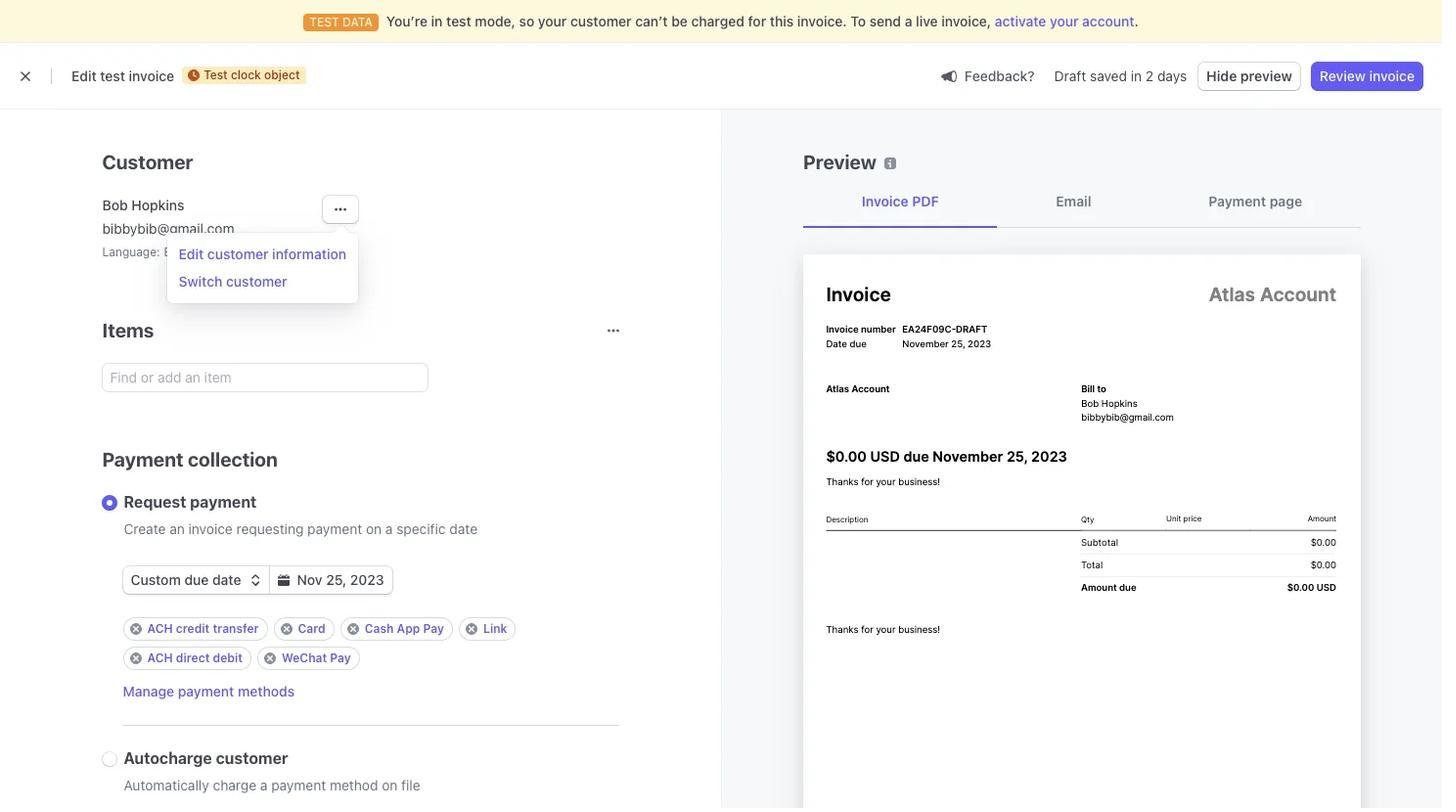Task type: locate. For each thing, give the bounding box(es) containing it.
date left svg image
[[212, 572, 241, 588]]

for
[[748, 13, 767, 29]]

test left mode,
[[446, 13, 472, 29]]

customer inside "button"
[[207, 246, 269, 262]]

invoice
[[129, 68, 174, 84], [1370, 68, 1415, 84], [189, 521, 233, 537]]

1 horizontal spatial payment
[[1209, 193, 1267, 209]]

svg image
[[249, 575, 261, 586]]

your right so
[[538, 13, 567, 29]]

0 horizontal spatial svg image
[[278, 575, 289, 586]]

create
[[124, 521, 166, 537]]

1 vertical spatial edit
[[179, 246, 204, 262]]

1 vertical spatial payment
[[102, 448, 184, 471]]

0 vertical spatial pay
[[423, 622, 444, 636]]

date inside request payment create an invoice requesting payment on a specific date
[[450, 521, 478, 537]]

customer inside button
[[226, 273, 287, 290]]

date right specific
[[450, 521, 478, 537]]

ach right remove ach credit transfer icon
[[147, 622, 173, 636]]

nov
[[297, 572, 323, 588]]

review invoice
[[1320, 68, 1415, 84]]

in right you're
[[431, 13, 443, 29]]

1 your from the left
[[538, 13, 567, 29]]

customer inside autocharge customer automatically charge a payment method on file
[[216, 750, 288, 767]]

svg image up the 'information'
[[334, 204, 346, 215]]

charged
[[692, 13, 745, 29]]

pay
[[423, 622, 444, 636], [330, 651, 351, 666]]

a
[[905, 13, 913, 29], [386, 521, 393, 537], [260, 777, 268, 794]]

1 horizontal spatial your
[[1050, 13, 1079, 29]]

0 vertical spatial payment
[[1209, 193, 1267, 209]]

invoice inside button
[[1370, 68, 1415, 84]]

1 horizontal spatial a
[[386, 521, 393, 537]]

remove ach direct debit image
[[130, 653, 141, 665]]

2
[[1146, 68, 1154, 84]]

information
[[272, 246, 347, 262]]

autocharge customer automatically charge a payment method on file
[[124, 750, 421, 794]]

0 vertical spatial svg image
[[334, 204, 346, 215]]

custom
[[131, 572, 181, 588]]

customer down edit customer information "button"
[[226, 273, 287, 290]]

0 horizontal spatial payment
[[102, 448, 184, 471]]

states)
[[252, 245, 291, 259]]

activate your account link
[[995, 12, 1135, 31]]

items
[[102, 319, 154, 342]]

a left specific
[[386, 521, 393, 537]]

invoice inside request payment create an invoice requesting payment on a specific date
[[189, 521, 233, 537]]

a right charge
[[260, 777, 268, 794]]

payment page
[[1209, 193, 1303, 209]]

0 vertical spatial edit
[[71, 68, 97, 84]]

1 vertical spatial ach
[[147, 651, 173, 666]]

card
[[298, 622, 326, 636]]

1 horizontal spatial invoice
[[189, 521, 233, 537]]

debit
[[213, 651, 243, 666]]

invoice left test
[[129, 68, 174, 84]]

payment left method
[[271, 777, 326, 794]]

on inside autocharge customer automatically charge a payment method on file
[[382, 777, 398, 794]]

bibbybib@gmail.com
[[102, 220, 234, 237]]

due
[[184, 572, 209, 588]]

1 horizontal spatial test
[[446, 13, 472, 29]]

payment
[[190, 493, 257, 511], [308, 521, 362, 537], [178, 683, 234, 700], [271, 777, 326, 794]]

customer up charge
[[216, 750, 288, 767]]

toolbar
[[123, 618, 619, 670]]

on for customer
[[382, 777, 398, 794]]

link
[[483, 622, 507, 636]]

1 horizontal spatial pay
[[423, 622, 444, 636]]

customer
[[571, 13, 632, 29], [207, 246, 269, 262], [226, 273, 287, 290], [216, 750, 288, 767]]

days
[[1158, 68, 1187, 84]]

english
[[164, 245, 204, 259]]

2 horizontal spatial invoice
[[1370, 68, 1415, 84]]

toolbar containing ach credit transfer
[[123, 618, 619, 670]]

feedback? button
[[934, 62, 1043, 90]]

date inside popup button
[[212, 572, 241, 588]]

your right activate
[[1050, 13, 1079, 29]]

in
[[431, 13, 443, 29], [1131, 68, 1142, 84]]

svg image left "nov"
[[278, 575, 289, 586]]

0 horizontal spatial a
[[260, 777, 268, 794]]

a inside autocharge customer automatically charge a payment method on file
[[260, 777, 268, 794]]

1 ach from the top
[[147, 622, 173, 636]]

invoice right an at the left bottom of page
[[189, 521, 233, 537]]

preview
[[1241, 68, 1293, 84]]

0 horizontal spatial date
[[212, 572, 241, 588]]

wechat pay
[[282, 651, 351, 666]]

edit inside "button"
[[179, 246, 204, 262]]

0 vertical spatial test
[[446, 13, 472, 29]]

1 horizontal spatial in
[[1131, 68, 1142, 84]]

0 vertical spatial in
[[431, 13, 443, 29]]

0 vertical spatial date
[[450, 521, 478, 537]]

invoice,
[[942, 13, 992, 29]]

file
[[402, 777, 421, 794]]

edit test invoice
[[71, 68, 174, 84]]

svg image
[[334, 204, 346, 215], [278, 575, 289, 586]]

hide preview
[[1207, 68, 1293, 84]]

0 vertical spatial ach
[[147, 622, 173, 636]]

methods
[[238, 683, 295, 700]]

payment
[[1209, 193, 1267, 209], [102, 448, 184, 471]]

remove ach credit transfer image
[[130, 624, 141, 635]]

in left 2 on the top right of page
[[1131, 68, 1142, 84]]

bob
[[102, 197, 128, 213]]

0 vertical spatial on
[[366, 521, 382, 537]]

remove cash app pay image
[[347, 624, 359, 635]]

your
[[538, 13, 567, 29], [1050, 13, 1079, 29]]

edit
[[71, 68, 97, 84], [179, 246, 204, 262]]

2 vertical spatial a
[[260, 777, 268, 794]]

ach
[[147, 622, 173, 636], [147, 651, 173, 666]]

ach right remove ach direct debit icon at the left bottom of the page
[[147, 651, 173, 666]]

1 vertical spatial a
[[386, 521, 393, 537]]

0 horizontal spatial edit
[[71, 68, 97, 84]]

preview
[[804, 151, 877, 173]]

hopkins
[[131, 197, 185, 213]]

on
[[366, 521, 382, 537], [382, 777, 398, 794]]

payment left page
[[1209, 193, 1267, 209]]

test up customer
[[100, 68, 125, 84]]

customer for switch
[[226, 273, 287, 290]]

1 vertical spatial date
[[212, 572, 241, 588]]

credit
[[176, 622, 210, 636]]

feedback?
[[965, 67, 1035, 84]]

hide
[[1207, 68, 1238, 84]]

manage payment methods button
[[123, 682, 295, 702]]

customer up switch customer
[[207, 246, 269, 262]]

nov 25, 2023
[[297, 572, 384, 588]]

edit for edit test invoice
[[71, 68, 97, 84]]

on left file
[[382, 777, 398, 794]]

payment down the ach direct debit
[[178, 683, 234, 700]]

0 horizontal spatial your
[[538, 13, 567, 29]]

a left live
[[905, 13, 913, 29]]

automatically
[[124, 777, 209, 794]]

payment for payment page
[[1209, 193, 1267, 209]]

test
[[446, 13, 472, 29], [100, 68, 125, 84]]

1 horizontal spatial edit
[[179, 246, 204, 262]]

custom due date
[[131, 572, 241, 588]]

(united
[[207, 245, 248, 259]]

invoice right the review
[[1370, 68, 1415, 84]]

tab list
[[804, 176, 1362, 228]]

pay right app at the bottom left of the page
[[423, 622, 444, 636]]

2 horizontal spatial a
[[905, 13, 913, 29]]

on inside request payment create an invoice requesting payment on a specific date
[[366, 521, 382, 537]]

on left specific
[[366, 521, 382, 537]]

1 vertical spatial in
[[1131, 68, 1142, 84]]

payment up request
[[102, 448, 184, 471]]

0 horizontal spatial in
[[431, 13, 443, 29]]

1 vertical spatial svg image
[[278, 575, 289, 586]]

cash app pay
[[365, 622, 444, 636]]

1 vertical spatial on
[[382, 777, 398, 794]]

customer for autocharge
[[216, 750, 288, 767]]

pay down 'remove cash app pay' "icon"
[[330, 651, 351, 666]]

1 horizontal spatial date
[[450, 521, 478, 537]]

2 your from the left
[[1050, 13, 1079, 29]]

0 horizontal spatial pay
[[330, 651, 351, 666]]

2 ach from the top
[[147, 651, 173, 666]]

0 horizontal spatial test
[[100, 68, 125, 84]]



Task type: vqa. For each thing, say whether or not it's contained in the screenshot.
date
yes



Task type: describe. For each thing, give the bounding box(es) containing it.
a inside request payment create an invoice requesting payment on a specific date
[[386, 521, 393, 537]]

send
[[870, 13, 902, 29]]

review
[[1320, 68, 1366, 84]]

request
[[124, 493, 186, 511]]

svg image inside the nov 25, 2023 button
[[278, 575, 289, 586]]

invoice.
[[798, 13, 847, 29]]

charge
[[213, 777, 257, 794]]

2023
[[350, 572, 384, 588]]

email
[[1056, 193, 1092, 209]]

payment collection
[[102, 448, 278, 471]]

so
[[519, 13, 535, 29]]

payment inside autocharge customer automatically charge a payment method on file
[[271, 777, 326, 794]]

can't
[[636, 13, 668, 29]]

an
[[170, 521, 185, 537]]

account
[[1083, 13, 1135, 29]]

draft
[[1055, 68, 1087, 84]]

wechat
[[282, 651, 327, 666]]

edit for edit customer information
[[179, 246, 204, 262]]

app
[[397, 622, 420, 636]]

custom due date button
[[123, 567, 269, 594]]

be
[[672, 13, 688, 29]]

draft saved in 2 days
[[1055, 68, 1187, 84]]

direct
[[176, 651, 210, 666]]

invoice pdf
[[862, 193, 939, 209]]

payment down collection
[[190, 493, 257, 511]]

activate
[[995, 13, 1047, 29]]

hide preview button
[[1199, 63, 1301, 90]]

0 vertical spatial a
[[905, 13, 913, 29]]

transfer
[[213, 622, 259, 636]]

payment up 25,
[[308, 521, 362, 537]]

1 horizontal spatial svg image
[[334, 204, 346, 215]]

page
[[1270, 193, 1303, 209]]

nov 25, 2023 button
[[270, 567, 392, 594]]

ach for ach direct debit
[[147, 651, 173, 666]]

0 horizontal spatial invoice
[[129, 68, 174, 84]]

object
[[264, 68, 300, 82]]

this
[[770, 13, 794, 29]]

switch customer button
[[171, 268, 354, 296]]

clock
[[231, 68, 261, 82]]

remove wechat pay image
[[264, 653, 276, 665]]

on for payment
[[366, 521, 382, 537]]

ach for ach credit transfer
[[147, 622, 173, 636]]

25,
[[326, 572, 347, 588]]

requesting
[[236, 521, 304, 537]]

payment for payment collection
[[102, 448, 184, 471]]

collection
[[188, 448, 278, 471]]

specific
[[397, 521, 446, 537]]

to
[[851, 13, 866, 29]]

live
[[916, 13, 938, 29]]

payment inside 'button'
[[178, 683, 234, 700]]

remove link image
[[466, 624, 478, 635]]

switch
[[179, 273, 223, 290]]

Find or add an item text field
[[102, 364, 427, 392]]

manage
[[123, 683, 174, 700]]

autocharge
[[124, 750, 212, 767]]

cash
[[365, 622, 394, 636]]

language:
[[102, 245, 160, 259]]

pdf
[[912, 193, 939, 209]]

mode,
[[475, 13, 516, 29]]

request payment create an invoice requesting payment on a specific date
[[124, 493, 478, 537]]

customer for edit
[[207, 246, 269, 262]]

test
[[204, 68, 228, 82]]

invoice
[[862, 193, 909, 209]]

remove card image
[[280, 624, 292, 635]]

you're in test mode, so your customer can't be charged for this invoice. to send a live invoice, activate your account .
[[387, 13, 1139, 29]]

bob hopkins bibbybib@gmail.com language: english (united states)
[[102, 197, 291, 259]]

1 vertical spatial pay
[[330, 651, 351, 666]]

switch customer
[[179, 273, 287, 290]]

ach direct debit
[[147, 651, 243, 666]]

ach credit transfer
[[147, 622, 259, 636]]

method
[[330, 777, 378, 794]]

customer left can't
[[571, 13, 632, 29]]

edit customer information button
[[171, 241, 354, 268]]

1 vertical spatial test
[[100, 68, 125, 84]]

customer
[[102, 151, 193, 173]]

manage payment methods
[[123, 683, 295, 700]]

saved
[[1090, 68, 1128, 84]]

you're
[[387, 13, 428, 29]]

test clock object
[[204, 68, 300, 82]]

edit customer information
[[179, 246, 347, 262]]

review invoice button
[[1312, 63, 1423, 90]]

tab list containing invoice pdf
[[804, 176, 1362, 228]]

.
[[1135, 13, 1139, 29]]



